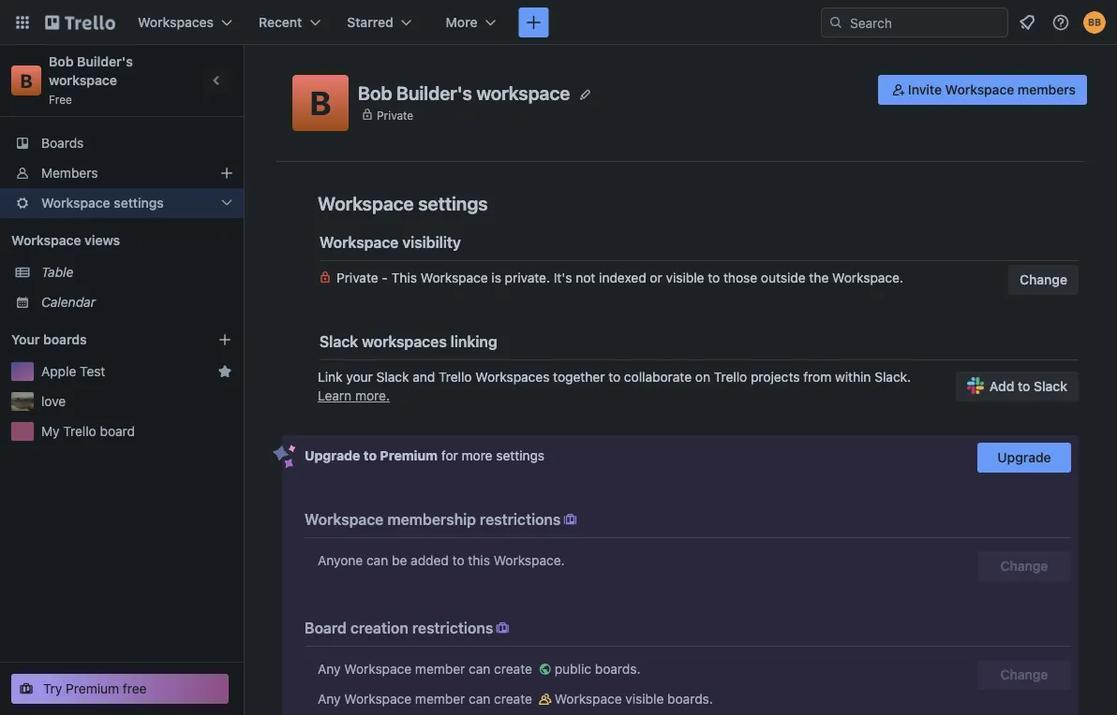 Task type: vqa. For each thing, say whether or not it's contained in the screenshot.
Make template icon
no



Task type: locate. For each thing, give the bounding box(es) containing it.
restrictions down anyone can be added to this workspace.
[[412, 620, 493, 638]]

create for workspace visible boards.
[[494, 692, 532, 708]]

sm image
[[561, 511, 580, 529], [536, 661, 554, 679], [536, 691, 554, 709]]

1 horizontal spatial b
[[310, 83, 331, 122]]

2 horizontal spatial trello
[[714, 370, 747, 385]]

0 horizontal spatial settings
[[114, 195, 164, 211]]

workspace visibility
[[320, 234, 461, 252]]

0 horizontal spatial workspace.
[[494, 553, 565, 569]]

builder's down back to home image
[[77, 54, 133, 69]]

search image
[[828, 15, 843, 30]]

b inside button
[[310, 83, 331, 122]]

within
[[835, 370, 871, 385]]

sm image
[[889, 81, 908, 99], [493, 619, 512, 638]]

bob builder's workspace link
[[49, 54, 136, 88]]

member for workspace visible boards.
[[415, 692, 465, 708]]

upgrade inside button
[[997, 450, 1051, 466]]

bob up free
[[49, 54, 74, 69]]

0 vertical spatial premium
[[380, 448, 438, 464]]

2 any workspace member can create from the top
[[318, 692, 536, 708]]

slack up link
[[320, 333, 358, 351]]

upgrade
[[305, 448, 360, 464], [997, 450, 1051, 466]]

slack inside add to slack link
[[1034, 379, 1067, 395]]

premium left "for"
[[380, 448, 438, 464]]

2 vertical spatial can
[[469, 692, 490, 708]]

visible down public boards.
[[625, 692, 664, 708]]

trello right 'and'
[[439, 370, 472, 385]]

1 horizontal spatial workspace
[[476, 82, 570, 104]]

recent button
[[247, 7, 332, 37]]

1 member from the top
[[415, 662, 465, 678]]

0 horizontal spatial trello
[[63, 424, 96, 439]]

bob inside bob builder's workspace free
[[49, 54, 74, 69]]

workspace. right the at the top right of the page
[[832, 270, 903, 286]]

sm image down search field
[[889, 81, 908, 99]]

2 create from the top
[[494, 692, 532, 708]]

workspace. right this
[[494, 553, 565, 569]]

0 vertical spatial any workspace member can create
[[318, 662, 536, 678]]

learn
[[318, 388, 352, 404]]

0 vertical spatial builder's
[[77, 54, 133, 69]]

-
[[382, 270, 388, 286]]

sm image down anyone can be added to this workspace.
[[493, 619, 512, 638]]

0 horizontal spatial b
[[20, 69, 32, 91]]

workspaces down linking
[[475, 370, 550, 385]]

to right together
[[608, 370, 621, 385]]

can for public
[[469, 662, 490, 678]]

1 vertical spatial private
[[336, 270, 378, 286]]

more.
[[355, 388, 390, 404]]

1 any workspace member can create from the top
[[318, 662, 536, 678]]

your
[[11, 332, 40, 348]]

2 vertical spatial change
[[1000, 668, 1048, 683]]

builder's inside bob builder's workspace free
[[77, 54, 133, 69]]

0 horizontal spatial sm image
[[493, 619, 512, 638]]

to right add
[[1018, 379, 1030, 395]]

settings down members 'link'
[[114, 195, 164, 211]]

slack.
[[875, 370, 911, 385]]

2 horizontal spatial slack
[[1034, 379, 1067, 395]]

visibility
[[402, 234, 461, 252]]

sparkle image
[[273, 445, 296, 469]]

boards.
[[595, 662, 641, 678], [667, 692, 713, 708]]

workspace inside bob builder's workspace free
[[49, 73, 117, 88]]

settings
[[418, 192, 488, 214], [114, 195, 164, 211], [496, 448, 545, 464]]

membership
[[387, 511, 476, 529]]

builder's
[[77, 54, 133, 69], [396, 82, 472, 104]]

bob
[[49, 54, 74, 69], [358, 82, 392, 104]]

slack for link
[[376, 370, 409, 385]]

sm image for public boards.
[[536, 661, 554, 679]]

restrictions up this
[[480, 511, 561, 529]]

1 horizontal spatial workspaces
[[475, 370, 550, 385]]

workspace navigation collapse icon image
[[204, 67, 231, 94]]

workspace.
[[832, 270, 903, 286], [494, 553, 565, 569]]

slack workspaces linking
[[320, 333, 497, 351]]

1 vertical spatial create
[[494, 692, 532, 708]]

1 create from the top
[[494, 662, 532, 678]]

0 horizontal spatial workspace
[[49, 73, 117, 88]]

0 vertical spatial member
[[415, 662, 465, 678]]

0 vertical spatial any
[[318, 662, 341, 678]]

upgrade down add to slack link
[[997, 450, 1051, 466]]

invite workspace members button
[[878, 75, 1087, 105]]

1 horizontal spatial boards.
[[667, 692, 713, 708]]

to
[[708, 270, 720, 286], [608, 370, 621, 385], [1018, 379, 1030, 395], [363, 448, 377, 464], [452, 553, 464, 569]]

can
[[366, 553, 388, 569], [469, 662, 490, 678], [469, 692, 490, 708]]

1 horizontal spatial upgrade
[[997, 450, 1051, 466]]

0 vertical spatial private
[[377, 108, 413, 122]]

1 vertical spatial bob
[[358, 82, 392, 104]]

private for private - this workspace is private. it's not indexed or visible to those outside the workspace.
[[336, 270, 378, 286]]

workspace settings
[[318, 192, 488, 214], [41, 195, 164, 211]]

to inside the 'link your slack and trello workspaces together to collaborate on trello projects from within slack. learn more.'
[[608, 370, 621, 385]]

any workspace member can create for workspace visible boards.
[[318, 692, 536, 708]]

add
[[989, 379, 1014, 395]]

0 horizontal spatial workspaces
[[138, 15, 214, 30]]

upgrade for upgrade to premium for more settings
[[305, 448, 360, 464]]

builder's down more
[[396, 82, 472, 104]]

workspace
[[945, 82, 1014, 97], [318, 192, 414, 214], [41, 195, 110, 211], [11, 233, 81, 248], [320, 234, 399, 252], [421, 270, 488, 286], [305, 511, 384, 529], [344, 662, 412, 678], [344, 692, 412, 708], [554, 692, 622, 708]]

1 horizontal spatial workspace.
[[832, 270, 903, 286]]

workspace visible boards.
[[554, 692, 713, 708]]

1 any from the top
[[318, 662, 341, 678]]

1 horizontal spatial slack
[[376, 370, 409, 385]]

workspaces
[[362, 333, 447, 351]]

or
[[650, 270, 662, 286]]

0 vertical spatial visible
[[666, 270, 704, 286]]

0 vertical spatial bob
[[49, 54, 74, 69]]

invite
[[908, 82, 942, 97]]

workspace down create board or workspace image
[[476, 82, 570, 104]]

views
[[84, 233, 120, 248]]

1 horizontal spatial trello
[[439, 370, 472, 385]]

Search field
[[843, 8, 1007, 37]]

any for public boards.
[[318, 662, 341, 678]]

1 vertical spatial sm image
[[493, 619, 512, 638]]

1 horizontal spatial sm image
[[889, 81, 908, 99]]

1 vertical spatial any workspace member can create
[[318, 692, 536, 708]]

1 vertical spatial workspaces
[[475, 370, 550, 385]]

anyone
[[318, 553, 363, 569]]

bob right the b button
[[358, 82, 392, 104]]

0 vertical spatial workspace.
[[832, 270, 903, 286]]

0 vertical spatial change
[[1020, 272, 1067, 288]]

1 vertical spatial restrictions
[[412, 620, 493, 638]]

add to slack
[[989, 379, 1067, 395]]

workspace settings up workspace visibility
[[318, 192, 488, 214]]

test
[[80, 364, 105, 380]]

1 vertical spatial member
[[415, 692, 465, 708]]

0 horizontal spatial upgrade
[[305, 448, 360, 464]]

b
[[20, 69, 32, 91], [310, 83, 331, 122]]

1 horizontal spatial premium
[[380, 448, 438, 464]]

workspace up free
[[49, 73, 117, 88]]

0 vertical spatial change button
[[1008, 265, 1079, 295]]

workspace settings button
[[0, 188, 244, 218]]

slack
[[320, 333, 358, 351], [376, 370, 409, 385], [1034, 379, 1067, 395]]

settings up visibility at the left of page
[[418, 192, 488, 214]]

premium right try
[[66, 682, 119, 697]]

0 horizontal spatial bob
[[49, 54, 74, 69]]

restrictions
[[480, 511, 561, 529], [412, 620, 493, 638]]

to left those in the right top of the page
[[708, 270, 720, 286]]

1 vertical spatial visible
[[625, 692, 664, 708]]

2 any from the top
[[318, 692, 341, 708]]

2 member from the top
[[415, 692, 465, 708]]

1 horizontal spatial visible
[[666, 270, 704, 286]]

0 vertical spatial sm image
[[889, 81, 908, 99]]

0 horizontal spatial slack
[[320, 333, 358, 351]]

together
[[553, 370, 605, 385]]

slack right add
[[1034, 379, 1067, 395]]

any workspace member can create
[[318, 662, 536, 678], [318, 692, 536, 708]]

1 vertical spatial boards.
[[667, 692, 713, 708]]

open information menu image
[[1051, 13, 1070, 32]]

free
[[49, 93, 72, 106]]

0 vertical spatial boards.
[[595, 662, 641, 678]]

1 horizontal spatial workspace settings
[[318, 192, 488, 214]]

can for workspace
[[469, 692, 490, 708]]

create
[[494, 662, 532, 678], [494, 692, 532, 708]]

bob for bob builder's workspace
[[358, 82, 392, 104]]

upgrade for upgrade
[[997, 450, 1051, 466]]

upgrade right "sparkle" image
[[305, 448, 360, 464]]

0 notifications image
[[1016, 11, 1038, 34]]

visible right the or
[[666, 270, 704, 286]]

1 vertical spatial sm image
[[536, 661, 554, 679]]

workspace
[[49, 73, 117, 88], [476, 82, 570, 104]]

2 vertical spatial sm image
[[536, 691, 554, 709]]

workspaces
[[138, 15, 214, 30], [475, 370, 550, 385]]

premium
[[380, 448, 438, 464], [66, 682, 119, 697]]

slack inside the 'link your slack and trello workspaces together to collaborate on trello projects from within slack. learn more.'
[[376, 370, 409, 385]]

1 vertical spatial premium
[[66, 682, 119, 697]]

private for private
[[377, 108, 413, 122]]

those
[[723, 270, 757, 286]]

try premium free button
[[11, 675, 229, 705]]

link
[[318, 370, 343, 385]]

1 vertical spatial any
[[318, 692, 341, 708]]

1 vertical spatial change
[[1000, 559, 1048, 574]]

private.
[[505, 270, 550, 286]]

0 horizontal spatial premium
[[66, 682, 119, 697]]

my trello board
[[41, 424, 135, 439]]

1 vertical spatial builder's
[[396, 82, 472, 104]]

0 vertical spatial restrictions
[[480, 511, 561, 529]]

added
[[411, 553, 449, 569]]

trello right the on
[[714, 370, 747, 385]]

private left -
[[336, 270, 378, 286]]

your boards
[[11, 332, 87, 348]]

1 vertical spatial can
[[469, 662, 490, 678]]

change
[[1020, 272, 1067, 288], [1000, 559, 1048, 574], [1000, 668, 1048, 683]]

private
[[377, 108, 413, 122], [336, 270, 378, 286]]

restrictions for board creation restrictions
[[412, 620, 493, 638]]

settings right more
[[496, 448, 545, 464]]

workspace inside button
[[945, 82, 1014, 97]]

1 horizontal spatial bob
[[358, 82, 392, 104]]

premium inside try premium free button
[[66, 682, 119, 697]]

back to home image
[[45, 7, 115, 37]]

member for public boards.
[[415, 662, 465, 678]]

0 vertical spatial workspaces
[[138, 15, 214, 30]]

0 horizontal spatial visible
[[625, 692, 664, 708]]

member
[[415, 662, 465, 678], [415, 692, 465, 708]]

boards
[[41, 135, 84, 151]]

b down recent dropdown button
[[310, 83, 331, 122]]

b for b link
[[20, 69, 32, 91]]

private down bob builder's workspace
[[377, 108, 413, 122]]

slack up more.
[[376, 370, 409, 385]]

1 horizontal spatial builder's
[[396, 82, 472, 104]]

trello right my
[[63, 424, 96, 439]]

0 horizontal spatial builder's
[[77, 54, 133, 69]]

sm image for workspace visible boards.
[[536, 691, 554, 709]]

1 horizontal spatial settings
[[418, 192, 488, 214]]

your
[[346, 370, 373, 385]]

members
[[1018, 82, 1076, 97]]

on
[[695, 370, 710, 385]]

linking
[[450, 333, 497, 351]]

0 horizontal spatial workspace settings
[[41, 195, 164, 211]]

invite workspace members
[[908, 82, 1076, 97]]

b left bob builder's workspace free
[[20, 69, 32, 91]]

workspaces up workspace navigation collapse icon
[[138, 15, 214, 30]]

0 vertical spatial create
[[494, 662, 532, 678]]

workspace settings down members 'link'
[[41, 195, 164, 211]]



Task type: describe. For each thing, give the bounding box(es) containing it.
the
[[809, 270, 829, 286]]

to down more.
[[363, 448, 377, 464]]

starred icon image
[[217, 365, 232, 380]]

1 vertical spatial workspace.
[[494, 553, 565, 569]]

workspace settings inside workspace settings popup button
[[41, 195, 164, 211]]

0 vertical spatial can
[[366, 553, 388, 569]]

recent
[[259, 15, 302, 30]]

more
[[462, 448, 492, 464]]

table link
[[41, 263, 232, 282]]

love link
[[41, 393, 232, 411]]

for
[[441, 448, 458, 464]]

builder's for bob builder's workspace free
[[77, 54, 133, 69]]

indexed
[[599, 270, 646, 286]]

members link
[[0, 158, 244, 188]]

try
[[43, 682, 62, 697]]

workspaces inside the 'link your slack and trello workspaces together to collaborate on trello projects from within slack. learn more.'
[[475, 370, 550, 385]]

learn more. link
[[318, 388, 390, 404]]

workspaces inside workspaces popup button
[[138, 15, 214, 30]]

to left this
[[452, 553, 464, 569]]

and
[[413, 370, 435, 385]]

bob builder's workspace
[[358, 82, 570, 104]]

workspace views
[[11, 233, 120, 248]]

bob for bob builder's workspace free
[[49, 54, 74, 69]]

change link
[[977, 661, 1071, 691]]

members
[[41, 165, 98, 181]]

projects
[[751, 370, 800, 385]]

your boards with 3 items element
[[11, 329, 189, 351]]

workspace membership restrictions
[[305, 511, 561, 529]]

0 horizontal spatial boards.
[[595, 662, 641, 678]]

link your slack and trello workspaces together to collaborate on trello projects from within slack. learn more.
[[318, 370, 911, 404]]

boards
[[43, 332, 87, 348]]

add to slack link
[[956, 372, 1079, 402]]

boards link
[[0, 128, 244, 158]]

b for the b button
[[310, 83, 331, 122]]

it's
[[554, 270, 572, 286]]

workspace inside popup button
[[41, 195, 110, 211]]

board
[[100, 424, 135, 439]]

public boards.
[[554, 662, 641, 678]]

starred button
[[336, 7, 423, 37]]

bob builder (bobbuilder40) image
[[1083, 11, 1106, 34]]

builder's for bob builder's workspace
[[396, 82, 472, 104]]

outside
[[761, 270, 806, 286]]

apple test
[[41, 364, 105, 380]]

is
[[491, 270, 501, 286]]

upgrade button
[[977, 443, 1071, 473]]

more button
[[435, 7, 507, 37]]

primary element
[[0, 0, 1117, 45]]

create board or workspace image
[[524, 13, 543, 32]]

b link
[[11, 66, 41, 96]]

this
[[391, 270, 417, 286]]

change inside change link
[[1000, 668, 1048, 683]]

this
[[468, 553, 490, 569]]

any for workspace visible boards.
[[318, 692, 341, 708]]

more
[[446, 15, 477, 30]]

add board image
[[217, 333, 232, 348]]

b button
[[292, 75, 349, 131]]

try premium free
[[43, 682, 147, 697]]

board creation restrictions
[[305, 620, 493, 638]]

be
[[392, 553, 407, 569]]

table
[[41, 265, 74, 280]]

any workspace member can create for public boards.
[[318, 662, 536, 678]]

my trello board link
[[41, 423, 232, 441]]

collaborate
[[624, 370, 692, 385]]

settings inside popup button
[[114, 195, 164, 211]]

calendar link
[[41, 293, 232, 312]]

sm image inside invite workspace members button
[[889, 81, 908, 99]]

restrictions for workspace membership restrictions
[[480, 511, 561, 529]]

starred
[[347, 15, 393, 30]]

anyone can be added to this workspace.
[[318, 553, 565, 569]]

1 vertical spatial change button
[[977, 552, 1071, 582]]

calendar
[[41, 295, 96, 310]]

free
[[123, 682, 147, 697]]

slack for add
[[1034, 379, 1067, 395]]

from
[[803, 370, 831, 385]]

upgrade to premium for more settings
[[305, 448, 545, 464]]

apple test link
[[41, 363, 210, 381]]

my
[[41, 424, 60, 439]]

workspace for bob builder's workspace free
[[49, 73, 117, 88]]

creation
[[350, 620, 408, 638]]

apple
[[41, 364, 76, 380]]

0 vertical spatial sm image
[[561, 511, 580, 529]]

create for public boards.
[[494, 662, 532, 678]]

bob builder's workspace free
[[49, 54, 136, 106]]

board
[[305, 620, 347, 638]]

public
[[554, 662, 591, 678]]

workspace for bob builder's workspace
[[476, 82, 570, 104]]

love
[[41, 394, 66, 410]]

not
[[576, 270, 595, 286]]

private - this workspace is private. it's not indexed or visible to those outside the workspace.
[[336, 270, 903, 286]]

2 horizontal spatial settings
[[496, 448, 545, 464]]

workspaces button
[[127, 7, 244, 37]]



